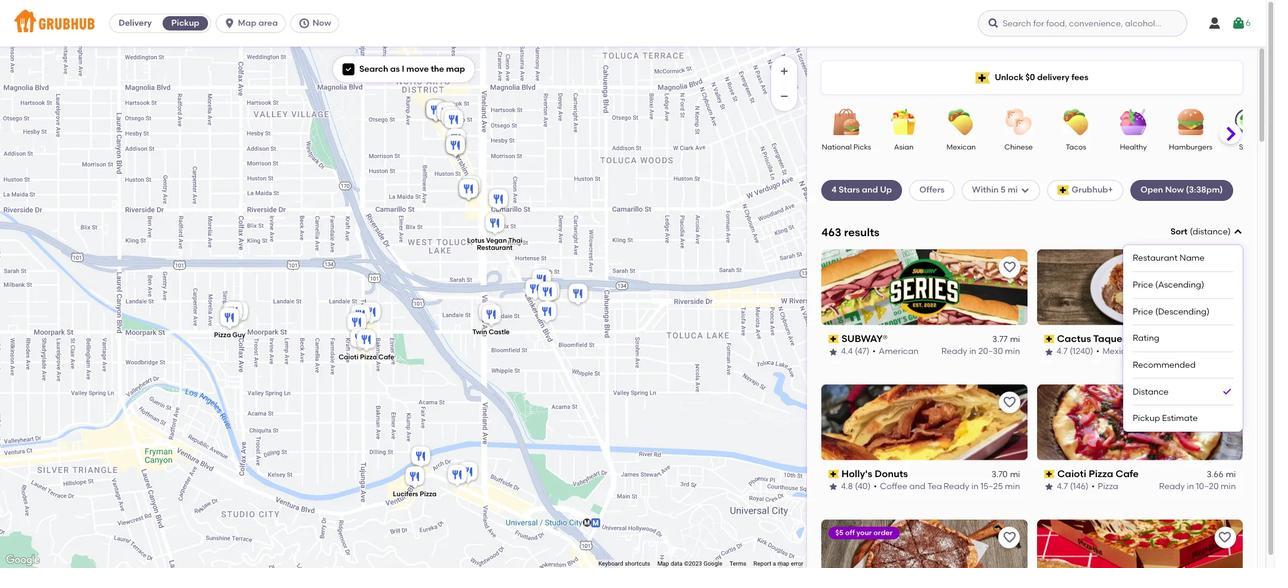Task type: describe. For each thing, give the bounding box(es) containing it.
star icon image left 4.7 (1240)
[[1045, 347, 1054, 357]]

baja fresh image
[[536, 280, 560, 306]]

jersey mike's image
[[457, 177, 481, 203]]

name
[[1180, 253, 1205, 263]]

3.66
[[1207, 469, 1224, 480]]

tacos
[[1066, 143, 1087, 151]]

hawaiian hot chicken image
[[227, 300, 251, 326]]

svg image for now
[[298, 17, 310, 29]]

jinya ramen bar image
[[409, 444, 433, 471]]

recommended
[[1133, 360, 1196, 370]]

and for tea
[[910, 482, 926, 492]]

save this restaurant button for • coffee and tea
[[999, 392, 1021, 413]]

ready for caioti pizza cafe
[[1159, 482, 1185, 492]]

svg image inside 6 'button'
[[1232, 16, 1246, 31]]

tea
[[928, 482, 943, 492]]

caioti for caioti pizza cafe lucifers pizza
[[339, 354, 359, 361]]

the pizza press image
[[424, 97, 448, 124]]

the fox and hounds image
[[446, 463, 470, 489]]

(1240)
[[1070, 347, 1094, 357]]

tacos image
[[1056, 109, 1098, 135]]

cafe for caioti pizza cafe
[[1116, 468, 1139, 479]]

4 stars and up
[[832, 185, 892, 195]]

price for price (descending)
[[1133, 307, 1154, 317]]

6
[[1246, 18, 1251, 28]]

4.8 (40)
[[842, 482, 871, 492]]

restaurant inside field
[[1133, 253, 1178, 263]]

chinese
[[1005, 143, 1033, 151]]

price (ascending)
[[1133, 280, 1205, 290]]

within
[[973, 185, 999, 195]]

i
[[402, 64, 405, 74]]

up
[[881, 185, 892, 195]]

ernie's mexican restaurant image
[[535, 300, 559, 326]]

svg image inside field
[[1234, 227, 1243, 237]]

grubhub plus flag logo image for grubhub+
[[1058, 186, 1070, 195]]

tony's deli image
[[530, 267, 554, 294]]

now button
[[290, 14, 344, 33]]

donuts
[[875, 468, 909, 479]]

• american
[[873, 347, 919, 357]]

distance
[[1133, 387, 1169, 397]]

(3:38pm)
[[1187, 185, 1224, 195]]

save this restaurant image for 15–25
[[1003, 395, 1017, 410]]

firehouse subs image
[[424, 98, 448, 124]]

area
[[259, 18, 278, 28]]

ready for holly's donuts
[[944, 482, 970, 492]]

data
[[671, 560, 683, 567]]

picks
[[854, 143, 872, 151]]

3.70
[[992, 469, 1008, 480]]

healthy image
[[1113, 109, 1155, 135]]

min for caioti pizza cafe
[[1221, 482, 1236, 492]]

report a map error
[[754, 560, 804, 567]]

open
[[1141, 185, 1164, 195]]

caioti for caioti pizza cafe
[[1058, 468, 1087, 479]]

3.77 mi
[[993, 334, 1021, 345]]

• down cactus taqueria #3
[[1097, 347, 1100, 357]]

Search for food, convenience, alcohol... search field
[[979, 10, 1188, 36]]

sushi image
[[1228, 109, 1270, 135]]

delivery button
[[110, 14, 160, 33]]

healthy
[[1121, 143, 1147, 151]]

• for subway®
[[873, 347, 876, 357]]

0 vertical spatial map
[[446, 64, 465, 74]]

sushi
[[1240, 143, 1258, 151]]

(40)
[[855, 482, 871, 492]]

check icon image
[[1222, 386, 1234, 398]]

subscription pass image for holly's donuts
[[829, 470, 840, 478]]

map area button
[[216, 14, 290, 33]]

lucifers
[[393, 490, 418, 498]]

bad-ass breakfast burritos image
[[444, 133, 468, 160]]

map data ©2023 google
[[658, 560, 723, 567]]

price for price (ascending)
[[1133, 280, 1154, 290]]

fees
[[1072, 72, 1089, 82]]

pizza for caioti pizza cafe
[[1089, 468, 1114, 479]]

national
[[822, 143, 852, 151]]

thai
[[509, 237, 523, 244]]

4.7 (1240)
[[1057, 347, 1094, 357]]

$5
[[836, 528, 844, 537]]

pizza hut logo image
[[1037, 519, 1243, 568]]

castle
[[489, 328, 510, 336]]

4.8
[[842, 482, 853, 492]]

holly's
[[842, 468, 873, 479]]

twin castle image
[[480, 303, 504, 329]]

3.66 mi
[[1207, 469, 1236, 480]]

national picks image
[[826, 109, 868, 135]]

pizza right the "lucifers"
[[420, 490, 437, 498]]

twin
[[473, 328, 487, 336]]

min for holly's donuts
[[1005, 482, 1021, 492]]

proceed to checkout
[[999, 452, 1086, 462]]

the
[[431, 64, 444, 74]]

keyboard shortcuts button
[[599, 560, 651, 568]]

4.7 (146)
[[1057, 482, 1089, 492]]

pizza for caioti pizza cafe lucifers pizza
[[360, 354, 377, 361]]

cactus taqueria #3 logo image
[[1037, 249, 1243, 325]]

pho noho image
[[424, 97, 448, 124]]

6 button
[[1232, 13, 1251, 34]]

round table pizza image
[[487, 187, 511, 214]]

chinese image
[[998, 109, 1040, 135]]

your
[[857, 528, 873, 537]]

2 horizontal spatial svg image
[[1021, 186, 1030, 195]]

svg image for map area
[[224, 17, 236, 29]]

report
[[754, 560, 772, 567]]

caioti pizza cafe image
[[355, 328, 379, 354]]

search
[[359, 64, 388, 74]]

unlock $0 delivery fees
[[995, 72, 1089, 82]]

3.70 mi
[[992, 469, 1021, 480]]

subscription pass image
[[1045, 470, 1055, 478]]

#3
[[1138, 333, 1151, 344]]

1 horizontal spatial map
[[778, 560, 790, 567]]

to
[[1036, 452, 1044, 462]]

subscription pass image for cactus taqueria #3
[[1045, 335, 1055, 343]]

lenzini's pizza image
[[439, 105, 463, 131]]

asian
[[895, 143, 914, 151]]

0 horizontal spatial mexican
[[947, 143, 976, 151]]

results
[[845, 225, 880, 239]]

holly's donuts image
[[345, 310, 369, 337]]

order
[[874, 528, 893, 537]]

and for up
[[862, 185, 879, 195]]

4.7 for 4.7 (1240)
[[1057, 347, 1068, 357]]

1 horizontal spatial mexican
[[1103, 347, 1137, 357]]

lotus vegan thai restaurant image
[[483, 211, 507, 237]]

hamburgers
[[1170, 143, 1213, 151]]

caioti pizza cafe logo image
[[1037, 384, 1243, 460]]

©2023
[[684, 560, 702, 567]]

subway®
[[842, 333, 888, 344]]

taqueria
[[1094, 333, 1136, 344]]

offers
[[920, 185, 945, 195]]

sushi ran image
[[566, 282, 590, 308]]

lotus
[[467, 237, 485, 244]]

(47)
[[855, 347, 870, 357]]

pizza for • pizza
[[1098, 482, 1119, 492]]

pickup for pickup
[[171, 18, 200, 28]]

(descending)
[[1156, 307, 1210, 317]]

sort
[[1171, 227, 1188, 237]]

shortcuts
[[625, 560, 651, 567]]

save this restaurant button for • mexican
[[1215, 256, 1236, 278]]



Task type: vqa. For each thing, say whether or not it's contained in the screenshot.
I on the left top
yes



Task type: locate. For each thing, give the bounding box(es) containing it.
mi for subway®
[[1011, 334, 1021, 345]]

0 vertical spatial restaurant
[[477, 244, 513, 252]]

in for holly's donuts
[[972, 482, 979, 492]]

1 horizontal spatial pickup
[[1133, 413, 1161, 424]]

min for subway®
[[1005, 347, 1021, 357]]

(ascending)
[[1156, 280, 1205, 290]]

lbk logo image
[[822, 519, 1028, 568]]

restaurant inside lotus vegan thai restaurant
[[477, 244, 513, 252]]

ready
[[942, 347, 968, 357], [1159, 347, 1185, 357], [944, 482, 970, 492], [1159, 482, 1185, 492]]

ready in 10–20 min for pizza
[[1159, 482, 1236, 492]]

4.7 left (146)
[[1057, 482, 1068, 492]]

• pizza
[[1092, 482, 1119, 492]]

caioti up 4.7 (146)
[[1058, 468, 1087, 479]]

the dish thai fusion cuisine image
[[220, 300, 244, 326]]

map right the
[[446, 64, 465, 74]]

pickup inside pickup button
[[171, 18, 200, 28]]

asian image
[[883, 109, 925, 135]]

pizza hut image
[[477, 300, 501, 327]]

save this restaurant button for • american
[[999, 256, 1021, 278]]

min up check icon
[[1221, 347, 1236, 357]]

1 vertical spatial now
[[1166, 185, 1185, 195]]

cafe up • pizza
[[1116, 468, 1139, 479]]

ready in 20–30 min
[[942, 347, 1021, 357]]

ready in 10–20 min up recommended
[[1159, 347, 1236, 357]]

search as i move the map
[[359, 64, 465, 74]]

restaurant name
[[1133, 253, 1205, 263]]

dog haus image
[[444, 133, 468, 160]]

• right (40)
[[874, 482, 877, 492]]

20–30
[[979, 347, 1003, 357]]

4.7 for 4.7 (146)
[[1057, 482, 1068, 492]]

0 vertical spatial mexican
[[947, 143, 976, 151]]

map area
[[238, 18, 278, 28]]

1 vertical spatial grubhub plus flag logo image
[[1058, 186, 1070, 195]]

save this restaurant button for • pizza
[[1215, 392, 1236, 413]]

1 save this restaurant image from the top
[[1218, 395, 1233, 410]]

min down 3.66 mi
[[1221, 482, 1236, 492]]

subscription pass image left subway®
[[829, 335, 840, 343]]

10–20 down 3.66
[[1196, 482, 1219, 492]]

0 vertical spatial grubhub plus flag logo image
[[976, 72, 991, 83]]

ready in 10–20 min down 3.66
[[1159, 482, 1236, 492]]

pizza left guy
[[214, 332, 231, 339]]

10–20 for mexican
[[1196, 347, 1219, 357]]

star icon image down subscription pass icon
[[1045, 482, 1054, 492]]

0 horizontal spatial and
[[862, 185, 879, 195]]

rating
[[1133, 333, 1160, 343]]

2 4.7 from the top
[[1057, 482, 1068, 492]]

• down caioti pizza cafe
[[1092, 482, 1095, 492]]

cactus taqueria #3 image
[[349, 303, 373, 329]]

star icon image left 4.8
[[829, 482, 839, 492]]

• coffee and tea
[[874, 482, 943, 492]]

0 vertical spatial caioti
[[339, 354, 359, 361]]

map left area at the top left of page
[[238, 18, 257, 28]]

star icon image for holly's donuts
[[829, 482, 839, 492]]

grubhub plus flag logo image
[[976, 72, 991, 83], [1058, 186, 1070, 195]]

the urban skillet image
[[435, 100, 459, 127]]

map for map area
[[238, 18, 257, 28]]

caioti pizza cafe
[[1058, 468, 1139, 479]]

0 horizontal spatial caioti
[[339, 354, 359, 361]]

min down 3.77 mi
[[1005, 347, 1021, 357]]

pickup down the distance
[[1133, 413, 1161, 424]]

google image
[[3, 553, 42, 568]]

4
[[832, 185, 837, 195]]

restaurant up price (ascending)
[[1133, 253, 1178, 263]]

mexican down "mexican" 'image'
[[947, 143, 976, 151]]

2 save this restaurant image from the top
[[1218, 530, 1233, 545]]

open now (3:38pm)
[[1141, 185, 1224, 195]]

price up rating
[[1133, 307, 1154, 317]]

error
[[791, 560, 804, 567]]

1 vertical spatial ready in 10–20 min
[[1159, 482, 1236, 492]]

estimate
[[1163, 413, 1198, 424]]

google
[[704, 560, 723, 567]]

1 vertical spatial map
[[778, 560, 790, 567]]

sort ( distance )
[[1171, 227, 1232, 237]]

unlock
[[995, 72, 1024, 82]]

(146)
[[1070, 482, 1089, 492]]

0 vertical spatial map
[[238, 18, 257, 28]]

map inside button
[[238, 18, 257, 28]]

2 10–20 from the top
[[1196, 482, 1219, 492]]

cactus taqueria #3 link
[[1045, 332, 1236, 346]]

0 horizontal spatial svg image
[[224, 17, 236, 29]]

map left data
[[658, 560, 670, 567]]

1 ready in 10–20 min from the top
[[1159, 347, 1236, 357]]

smashin buns image
[[435, 100, 459, 126]]

lucifers pizza image
[[403, 465, 427, 491]]

dragon street image
[[444, 127, 468, 153]]

1 vertical spatial map
[[658, 560, 670, 567]]

mi for caioti pizza cafe
[[1226, 469, 1236, 480]]

1 vertical spatial 4.7
[[1057, 482, 1068, 492]]

cafe right 'caioti pizza cafe' icon
[[379, 354, 394, 361]]

price left '(ascending)'
[[1133, 280, 1154, 290]]

1 vertical spatial save this restaurant image
[[1218, 530, 1233, 545]]

zankou chicken image
[[538, 279, 562, 306]]

1 price from the top
[[1133, 280, 1154, 290]]

mexican down taqueria
[[1103, 347, 1137, 357]]

caioti down lbk icon at the bottom left of page
[[339, 354, 359, 361]]

national picks
[[822, 143, 872, 151]]

subscription pass image left holly's
[[829, 470, 840, 478]]

map right a
[[778, 560, 790, 567]]

pizza guy image
[[218, 306, 242, 332]]

pizza up • pizza
[[1089, 468, 1114, 479]]

1 vertical spatial restaurant
[[1133, 253, 1178, 263]]

save this restaurant image for 20–30
[[1003, 260, 1017, 274]]

0 vertical spatial 4.7
[[1057, 347, 1068, 357]]

list box
[[1133, 245, 1234, 432]]

now inside button
[[313, 18, 331, 28]]

1 vertical spatial cafe
[[1116, 468, 1139, 479]]

in for caioti pizza cafe
[[1187, 482, 1194, 492]]

$5 off your order
[[836, 528, 893, 537]]

move
[[407, 64, 429, 74]]

minus icon image
[[779, 90, 791, 102]]

restaurant
[[477, 244, 513, 252], [1133, 253, 1178, 263]]

ready in 15–25 min
[[944, 482, 1021, 492]]

map region
[[0, 0, 841, 568]]

now
[[313, 18, 331, 28], [1166, 185, 1185, 195]]

twin castle pizza guy
[[214, 328, 510, 339]]

distance option
[[1133, 379, 1234, 406]]

0 vertical spatial save this restaurant image
[[1218, 395, 1233, 410]]

keyboard shortcuts
[[599, 560, 651, 567]]

price
[[1133, 280, 1154, 290], [1133, 307, 1154, 317]]

0 horizontal spatial restaurant
[[477, 244, 513, 252]]

pizza
[[214, 332, 231, 339], [360, 354, 377, 361], [1089, 468, 1114, 479], [1098, 482, 1119, 492], [420, 490, 437, 498]]

1 horizontal spatial and
[[910, 482, 926, 492]]

subscription pass image left cactus
[[1045, 335, 1055, 343]]

subscription pass image inside cactus taqueria #3 link
[[1045, 335, 1055, 343]]

american
[[879, 347, 919, 357]]

save this restaurant image for "caioti pizza cafe logo"
[[1218, 395, 1233, 410]]

guy
[[233, 332, 245, 339]]

grubhub plus flag logo image left unlock
[[976, 72, 991, 83]]

mexican image
[[941, 109, 983, 135]]

vegan
[[486, 237, 507, 244]]

mi for holly's donuts
[[1011, 469, 1021, 480]]

ready in 10–20 min for mexican
[[1159, 347, 1236, 357]]

svg image right area at the top left of page
[[298, 17, 310, 29]]

1 horizontal spatial cafe
[[1116, 468, 1139, 479]]

0 vertical spatial price
[[1133, 280, 1154, 290]]

1 horizontal spatial map
[[658, 560, 670, 567]]

pizza down lbk icon at the bottom left of page
[[360, 354, 377, 361]]

5
[[1001, 185, 1006, 195]]

4.7
[[1057, 347, 1068, 357], [1057, 482, 1068, 492]]

4.4 (47)
[[842, 347, 870, 357]]

pickup for pickup estimate
[[1133, 413, 1161, 424]]

grubhub plus flag logo image left grubhub+
[[1058, 186, 1070, 195]]

list box containing restaurant name
[[1133, 245, 1234, 432]]

save this restaurant image inside button
[[1218, 395, 1233, 410]]

hamburgers image
[[1170, 109, 1212, 135]]

star icon image
[[829, 347, 839, 357], [1045, 347, 1054, 357], [829, 482, 839, 492], [1045, 482, 1054, 492]]

pizza inside twin castle pizza guy
[[214, 332, 231, 339]]

0 horizontal spatial now
[[313, 18, 331, 28]]

and left up at the top of page
[[862, 185, 879, 195]]

)
[[1229, 227, 1232, 237]]

coffee
[[880, 482, 908, 492]]

caioti inside caioti pizza cafe lucifers pizza
[[339, 354, 359, 361]]

0 vertical spatial 10–20
[[1196, 347, 1219, 357]]

1 horizontal spatial svg image
[[298, 17, 310, 29]]

now right area at the top left of page
[[313, 18, 331, 28]]

0 vertical spatial now
[[313, 18, 331, 28]]

1 vertical spatial 10–20
[[1196, 482, 1219, 492]]

none field containing sort
[[1124, 226, 1243, 432]]

0 vertical spatial pickup
[[171, 18, 200, 28]]

min down 3.70 mi
[[1005, 482, 1021, 492]]

star icon image for subway®
[[829, 347, 839, 357]]

and
[[862, 185, 879, 195], [910, 482, 926, 492]]

save this restaurant image
[[1003, 260, 1017, 274], [1218, 260, 1233, 274], [1003, 395, 1017, 410], [1003, 530, 1017, 545]]

caioti pizza cafe lucifers pizza
[[339, 354, 437, 498]]

svg image
[[224, 17, 236, 29], [298, 17, 310, 29], [1021, 186, 1030, 195]]

1 horizontal spatial restaurant
[[1133, 253, 1178, 263]]

proceed to checkout button
[[962, 447, 1123, 468]]

pickup right delivery "button"
[[171, 18, 200, 28]]

svg image
[[1208, 16, 1223, 31], [1232, 16, 1246, 31], [988, 17, 1000, 29], [345, 66, 352, 73], [1234, 227, 1243, 237]]

now right open
[[1166, 185, 1185, 195]]

star icon image for caioti pizza cafe
[[1045, 482, 1054, 492]]

• mexican
[[1097, 347, 1137, 357]]

pickup button
[[160, 14, 211, 33]]

cafe for caioti pizza cafe lucifers pizza
[[379, 354, 394, 361]]

svg image right 5
[[1021, 186, 1030, 195]]

0 vertical spatial ready in 10–20 min
[[1159, 347, 1236, 357]]

grubhub plus flag logo image for unlock $0 delivery fees
[[976, 72, 991, 83]]

svg image inside 'map area' button
[[224, 17, 236, 29]]

463 results
[[822, 225, 880, 239]]

svg image left map area
[[224, 17, 236, 29]]

terms link
[[730, 560, 747, 567]]

price (descending)
[[1133, 307, 1210, 317]]

pizza down caioti pizza cafe
[[1098, 482, 1119, 492]]

subscription pass image
[[829, 335, 840, 343], [1045, 335, 1055, 343], [829, 470, 840, 478]]

1 10–20 from the top
[[1196, 347, 1219, 357]]

pickup estimate
[[1133, 413, 1198, 424]]

2 price from the top
[[1133, 307, 1154, 317]]

pickup inside field
[[1133, 413, 1161, 424]]

boba time image
[[459, 174, 483, 200]]

0 horizontal spatial map
[[238, 18, 257, 28]]

star icon image left 4.4
[[829, 347, 839, 357]]

10–20 for pizza
[[1196, 482, 1219, 492]]

4.4
[[842, 347, 853, 357]]

cafe inside caioti pizza cafe lucifers pizza
[[379, 354, 394, 361]]

mi
[[1008, 185, 1018, 195], [1011, 334, 1021, 345], [1011, 469, 1021, 480], [1226, 469, 1236, 480]]

• for holly's donuts
[[874, 482, 877, 492]]

save this restaurant image for 10–20
[[1218, 260, 1233, 274]]

lbk image
[[348, 327, 372, 353]]

svg image inside now button
[[298, 17, 310, 29]]

save this restaurant image for 'pizza hut logo' in the right of the page
[[1218, 530, 1233, 545]]

stars
[[839, 185, 860, 195]]

1 4.7 from the top
[[1057, 347, 1068, 357]]

map
[[238, 18, 257, 28], [658, 560, 670, 567]]

mi right "3.70"
[[1011, 469, 1021, 480]]

save this restaurant button
[[999, 256, 1021, 278], [1215, 256, 1236, 278], [999, 392, 1021, 413], [1215, 392, 1236, 413], [999, 527, 1021, 548], [1215, 527, 1236, 548]]

(
[[1191, 227, 1193, 237]]

mi right 5
[[1008, 185, 1018, 195]]

terms
[[730, 560, 747, 567]]

and left tea
[[910, 482, 926, 492]]

1 vertical spatial caioti
[[1058, 468, 1087, 479]]

in for subway®
[[970, 347, 977, 357]]

subway® image
[[359, 300, 383, 327]]

0 horizontal spatial map
[[446, 64, 465, 74]]

mi right 3.66
[[1226, 469, 1236, 480]]

1 vertical spatial and
[[910, 482, 926, 492]]

a
[[773, 560, 776, 567]]

• for caioti pizza cafe
[[1092, 482, 1095, 492]]

uncle andre's bbq image
[[221, 300, 245, 326]]

ready for subway®
[[942, 347, 968, 357]]

subway® logo image
[[822, 249, 1028, 325]]

1 horizontal spatial grubhub plus flag logo image
[[1058, 186, 1070, 195]]

holly's donuts logo image
[[822, 384, 1028, 460]]

save this restaurant image
[[1218, 395, 1233, 410], [1218, 530, 1233, 545]]

1 horizontal spatial now
[[1166, 185, 1185, 195]]

1 vertical spatial pickup
[[1133, 413, 1161, 424]]

0 vertical spatial cafe
[[379, 354, 394, 361]]

list box inside field
[[1133, 245, 1234, 432]]

keyboard
[[599, 560, 624, 567]]

1 vertical spatial mexican
[[1103, 347, 1137, 357]]

pickup
[[171, 18, 200, 28], [1133, 413, 1161, 424]]

plus icon image
[[779, 65, 791, 77]]

the coffee bean & tea leaf image
[[523, 277, 547, 303]]

None field
[[1124, 226, 1243, 432]]

0 horizontal spatial pickup
[[171, 18, 200, 28]]

10–20 down (descending)
[[1196, 347, 1219, 357]]

map for map data ©2023 google
[[658, 560, 670, 567]]

delivery
[[119, 18, 152, 28]]

restaurant down the lotus vegan thai restaurant icon
[[477, 244, 513, 252]]

2 ready in 10–20 min from the top
[[1159, 482, 1236, 492]]

crafted donuts & bagels image
[[442, 108, 466, 134]]

whata peach image
[[456, 460, 480, 486]]

mi right the 3.77
[[1011, 334, 1021, 345]]

subscription pass image for subway®
[[829, 335, 840, 343]]

$0
[[1026, 72, 1036, 82]]

1 vertical spatial price
[[1133, 307, 1154, 317]]

0 horizontal spatial grubhub plus flag logo image
[[976, 72, 991, 83]]

report a map error link
[[754, 560, 804, 567]]

0 vertical spatial and
[[862, 185, 879, 195]]

waba grill image
[[457, 177, 481, 203]]

main navigation navigation
[[0, 0, 1267, 47]]

4.7 down cactus
[[1057, 347, 1068, 357]]

463
[[822, 225, 842, 239]]

0 horizontal spatial cafe
[[379, 354, 394, 361]]

1 horizontal spatial caioti
[[1058, 468, 1087, 479]]

distance
[[1193, 227, 1229, 237]]

• right (47)
[[873, 347, 876, 357]]



